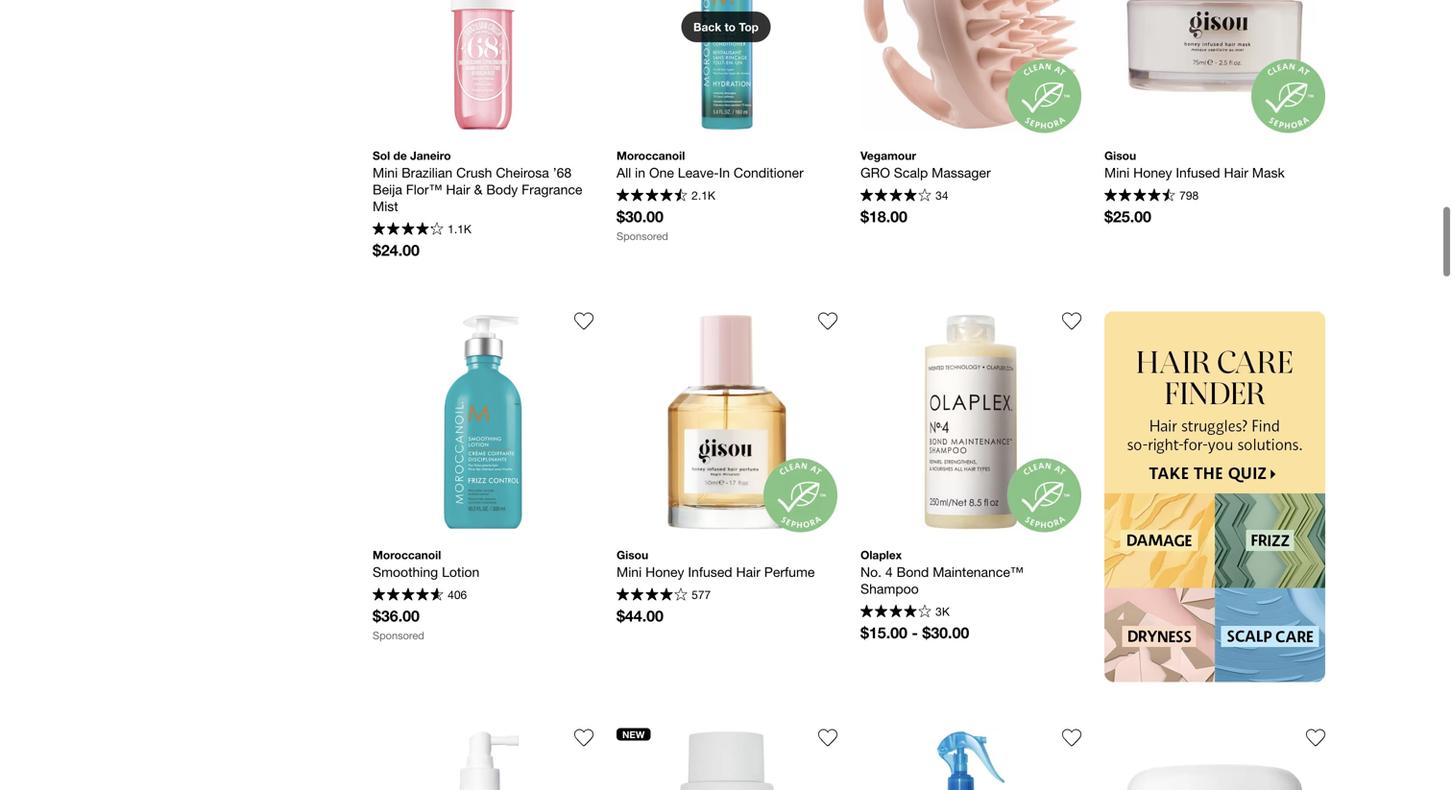 Task type: locate. For each thing, give the bounding box(es) containing it.
moroccanoil up smoothing
[[373, 548, 441, 562]]

0 horizontal spatial $30.00
[[617, 207, 664, 226]]

infused up 798
[[1176, 165, 1220, 180]]

$30.00 inside $30.00 sponsored
[[617, 207, 664, 226]]

smoothing
[[373, 564, 438, 580]]

4 stars element up $15.00
[[861, 605, 931, 620]]

0 vertical spatial infused
[[1176, 165, 1220, 180]]

sponsored for $30.00
[[617, 230, 668, 242]]

hair inside the sol de janeiro mini brazilian crush cheirosa '68 beija flor™ hair & body fragrance mist
[[446, 181, 470, 197]]

gisou up $44.00
[[617, 548, 648, 562]]

4.5 stars element
[[617, 189, 687, 204], [1104, 189, 1175, 204], [373, 588, 443, 603]]

3k reviews element
[[936, 605, 950, 619]]

moroccanoil - all in one leave-in conditioner image
[[617, 0, 837, 133]]

mini up beija
[[373, 165, 398, 180]]

gisou for perfume
[[617, 548, 648, 562]]

4.5 stars element up $36.00
[[373, 588, 443, 603]]

0 vertical spatial sponsored
[[617, 230, 668, 242]]

4
[[885, 564, 893, 580]]

2 horizontal spatial hair
[[1224, 165, 1248, 180]]

vegamour - gro scalp massager image
[[861, 0, 1081, 133]]

0 horizontal spatial gisou
[[617, 548, 648, 562]]

brazilian
[[402, 165, 453, 180]]

1 vertical spatial gisou
[[617, 548, 648, 562]]

infused inside gisou mini honey infused hair perfume
[[688, 564, 732, 580]]

mini for perfume
[[617, 564, 642, 580]]

4.5 stars element for $25.00
[[1104, 189, 1175, 204]]

hair left mask
[[1224, 165, 1248, 180]]

2 horizontal spatial 4.5 stars element
[[1104, 189, 1175, 204]]

honey for mask
[[1133, 165, 1172, 180]]

sign in to love olaplex - no. 4 bond maintenance™ shampoo image
[[1062, 311, 1081, 331]]

new link
[[617, 721, 845, 790]]

1 vertical spatial infused
[[688, 564, 732, 580]]

perfume
[[764, 564, 815, 580]]

2 vertical spatial hair
[[736, 564, 761, 580]]

1 vertical spatial moroccanoil
[[373, 548, 441, 562]]

hair
[[1224, 165, 1248, 180], [446, 181, 470, 197], [736, 564, 761, 580]]

hair care finder hair struggles find so-right-for-you solutions take the quiz damage frizz dryness scalp care image
[[1104, 311, 1325, 682]]

0 vertical spatial moroccanoil
[[617, 149, 685, 162]]

moroccanoil for in
[[617, 149, 685, 162]]

infused up 577 reviews element
[[688, 564, 732, 580]]

$30.00 down the in
[[617, 207, 664, 226]]

gisou
[[1104, 149, 1136, 162], [617, 548, 648, 562]]

mini
[[373, 165, 398, 180], [1104, 165, 1130, 180], [617, 564, 642, 580]]

infused
[[1176, 165, 1220, 180], [688, 564, 732, 580]]

cheirosa
[[496, 165, 549, 180]]

briogeo - scalp revival™ charcoal + tea tree buildup detox spray image
[[373, 728, 594, 790]]

$36.00
[[373, 607, 420, 625]]

moroccanoil smoothing lotion
[[373, 548, 480, 580]]

0 horizontal spatial infused
[[688, 564, 732, 580]]

moroccanoil inside moroccanoil all in one leave-in conditioner
[[617, 149, 685, 162]]

1 horizontal spatial $30.00
[[922, 624, 969, 642]]

1 horizontal spatial moroccanoil
[[617, 149, 685, 162]]

leave-
[[678, 165, 719, 180]]

honey
[[1133, 165, 1172, 180], [645, 564, 684, 580]]

back to top button
[[681, 12, 771, 42]]

sponsored
[[617, 230, 668, 242], [373, 629, 424, 642]]

honey inside gisou mini honey infused hair mask
[[1133, 165, 1172, 180]]

sign in to love briogeo - scalp revival™ charcoal + tea tree buildup detox spray image
[[574, 728, 594, 747]]

gisou inside gisou mini honey infused hair mask
[[1104, 149, 1136, 162]]

1 vertical spatial honey
[[645, 564, 684, 580]]

gisou mini honey infused hair mask
[[1104, 149, 1285, 180]]

hair for perfume
[[736, 564, 761, 580]]

1 vertical spatial hair
[[446, 181, 470, 197]]

0 vertical spatial honey
[[1133, 165, 1172, 180]]

in
[[635, 165, 645, 180]]

4 stars element for $24.00
[[373, 222, 443, 238]]

conditioner
[[734, 165, 804, 180]]

lotion
[[442, 564, 480, 580]]

honey up $44.00
[[645, 564, 684, 580]]

hair for mask
[[1224, 165, 1248, 180]]

0 horizontal spatial hair
[[446, 181, 470, 197]]

$30.00 sponsored
[[617, 207, 668, 242]]

4.5 stars element up $25.00
[[1104, 189, 1175, 204]]

mini up $44.00
[[617, 564, 642, 580]]

vegamour gro scalp massager
[[861, 149, 991, 180]]

mini up $25.00
[[1104, 165, 1130, 180]]

0 horizontal spatial sponsored
[[373, 629, 424, 642]]

0 horizontal spatial mini
[[373, 165, 398, 180]]

1 vertical spatial $30.00
[[922, 624, 969, 642]]

moroccanoil up the in
[[617, 149, 685, 162]]

4 stars element up $18.00 on the top
[[861, 189, 931, 204]]

hair left perfume
[[736, 564, 761, 580]]

4 stars element
[[861, 189, 931, 204], [373, 222, 443, 238], [617, 588, 687, 603], [861, 605, 931, 620]]

4 stars element up $44.00
[[617, 588, 687, 603]]

mini inside gisou mini honey infused hair mask
[[1104, 165, 1130, 180]]

honey up $25.00
[[1133, 165, 1172, 180]]

mist
[[373, 198, 398, 214]]

maintenance™
[[933, 564, 1024, 580]]

4.5 stars element for $36.00
[[373, 588, 443, 603]]

1 horizontal spatial honey
[[1133, 165, 1172, 180]]

1 vertical spatial sponsored
[[373, 629, 424, 642]]

moroccanoil
[[617, 149, 685, 162], [373, 548, 441, 562]]

mini inside gisou mini honey infused hair perfume
[[617, 564, 642, 580]]

amika - hydro rush intense moisture leave-in conditioner with hyaluronic acid image
[[861, 728, 1081, 790]]

honey inside gisou mini honey infused hair perfume
[[645, 564, 684, 580]]

1 horizontal spatial gisou
[[1104, 149, 1136, 162]]

1 horizontal spatial infused
[[1176, 165, 1220, 180]]

sponsored down the in
[[617, 230, 668, 242]]

new
[[622, 729, 645, 740]]

moroccanoil inside moroccanoil smoothing lotion
[[373, 548, 441, 562]]

gisou up $25.00
[[1104, 149, 1136, 162]]

1 horizontal spatial mini
[[617, 564, 642, 580]]

0 vertical spatial gisou
[[1104, 149, 1136, 162]]

0 horizontal spatial honey
[[645, 564, 684, 580]]

gisou inside gisou mini honey infused hair perfume
[[617, 548, 648, 562]]

sponsored down $36.00
[[373, 629, 424, 642]]

moroccanoil - smoothing lotion image
[[373, 311, 594, 532]]

back
[[693, 20, 721, 34]]

gisou for mask
[[1104, 149, 1136, 162]]

1.1k
[[448, 222, 471, 236]]

hair inside gisou mini honey infused hair perfume
[[736, 564, 761, 580]]

olaplex
[[861, 548, 902, 562]]

scalp
[[894, 165, 928, 180]]

gisou - mini honey infused hair perfume image
[[617, 311, 837, 532]]

4.5 stars element down one
[[617, 189, 687, 204]]

0 vertical spatial $30.00
[[617, 207, 664, 226]]

$25.00
[[1104, 207, 1151, 226]]

0 horizontal spatial moroccanoil
[[373, 548, 441, 562]]

de
[[393, 149, 407, 162]]

2.1k
[[692, 189, 715, 202]]

1 horizontal spatial 4.5 stars element
[[617, 189, 687, 204]]

$24.00
[[373, 241, 420, 259]]

$30.00 down the 3k
[[922, 624, 969, 642]]

34
[[936, 189, 948, 202]]

shampoo
[[861, 581, 919, 597]]

1 horizontal spatial sponsored
[[617, 230, 668, 242]]

4 stars element up $24.00
[[373, 222, 443, 238]]

0 vertical spatial hair
[[1224, 165, 1248, 180]]

406 reviews element
[[448, 588, 467, 602]]

hair inside gisou mini honey infused hair mask
[[1224, 165, 1248, 180]]

2 horizontal spatial mini
[[1104, 165, 1130, 180]]

bond
[[897, 564, 929, 580]]

massager
[[932, 165, 991, 180]]

1 horizontal spatial hair
[[736, 564, 761, 580]]

$30.00
[[617, 207, 664, 226], [922, 624, 969, 642]]

$15.00
[[861, 624, 908, 642]]

hair left &
[[446, 181, 470, 197]]

1.1k reviews element
[[448, 222, 471, 236]]

0 horizontal spatial 4.5 stars element
[[373, 588, 443, 603]]

infused inside gisou mini honey infused hair mask
[[1176, 165, 1220, 180]]

sol
[[373, 149, 390, 162]]



Task type: describe. For each thing, give the bounding box(es) containing it.
798 reviews element
[[1180, 189, 1199, 202]]

in
[[719, 165, 730, 180]]

sol de janeiro mini brazilian crush cheirosa '68 beija flor™ hair & body fragrance mist
[[373, 149, 586, 214]]

$15.00 - $30.00
[[861, 624, 969, 642]]

briogeo - don't despair, repair!™ deep conditioning hair mask image
[[1104, 728, 1325, 790]]

gisou - mini honey infused hair mask image
[[1104, 0, 1325, 133]]

mask
[[1252, 165, 1285, 180]]

sign in to love moroccanoil - smoothing lotion image
[[574, 311, 594, 331]]

gro
[[861, 165, 890, 180]]

sign in to love briogeo - don't despair, repair!™ deep conditioning hair mask image
[[1306, 728, 1325, 747]]

no.
[[861, 564, 882, 580]]

mini for mask
[[1104, 165, 1130, 180]]

34 reviews element
[[936, 189, 948, 202]]

4 stars element for $44.00
[[617, 588, 687, 603]]

'68
[[553, 165, 572, 180]]

577
[[692, 588, 711, 602]]

olaplex - no. 4 bond maintenance™ shampoo image
[[861, 311, 1081, 532]]

moroccanoil for lotion
[[373, 548, 441, 562]]

$36.00 sponsored
[[373, 607, 424, 642]]

fragrance
[[522, 181, 582, 197]]

infused for mask
[[1176, 165, 1220, 180]]

body
[[486, 181, 518, 197]]

798
[[1180, 189, 1199, 202]]

honey for perfume
[[645, 564, 684, 580]]

406
[[448, 588, 467, 602]]

sponsored for $36.00
[[373, 629, 424, 642]]

sign in to love ouai - hair gloss in-shower shine treatment image
[[818, 728, 837, 747]]

-
[[912, 624, 918, 642]]

$18.00
[[861, 207, 908, 226]]

top
[[739, 20, 759, 34]]

4.5 stars element for $30.00
[[617, 189, 687, 204]]

to
[[725, 20, 736, 34]]

$44.00
[[617, 607, 664, 625]]

577 reviews element
[[692, 588, 711, 602]]

ouai - hair gloss in-shower shine treatment image
[[617, 728, 837, 790]]

janeiro
[[410, 149, 451, 162]]

&
[[474, 181, 483, 197]]

back to top
[[693, 20, 759, 34]]

3k
[[936, 605, 950, 619]]

olaplex no. 4 bond maintenance™ shampoo
[[861, 548, 1027, 597]]

one
[[649, 165, 674, 180]]

all
[[617, 165, 631, 180]]

mini inside the sol de janeiro mini brazilian crush cheirosa '68 beija flor™ hair & body fragrance mist
[[373, 165, 398, 180]]

moroccanoil all in one leave-in conditioner
[[617, 149, 804, 180]]

4 stars element for $18.00
[[861, 189, 931, 204]]

vegamour
[[861, 149, 916, 162]]

beija
[[373, 181, 402, 197]]

sign in to love amika - hydro rush intense moisture leave-in conditioner with hyaluronic acid image
[[1062, 728, 1081, 747]]

infused for perfume
[[688, 564, 732, 580]]

sol de janeiro - mini brazilian crush cheirosa '68 beija flor™ hair & body fragrance mist image
[[373, 0, 594, 133]]

2.1k reviews element
[[692, 189, 715, 202]]

crush
[[456, 165, 492, 180]]

gisou mini honey infused hair perfume
[[617, 548, 815, 580]]

flor™
[[406, 181, 442, 197]]

sign in to love gisou - mini honey infused hair perfume image
[[818, 311, 837, 331]]

4 stars element for $15.00 - $30.00
[[861, 605, 931, 620]]



Task type: vqa. For each thing, say whether or not it's contained in the screenshot.


